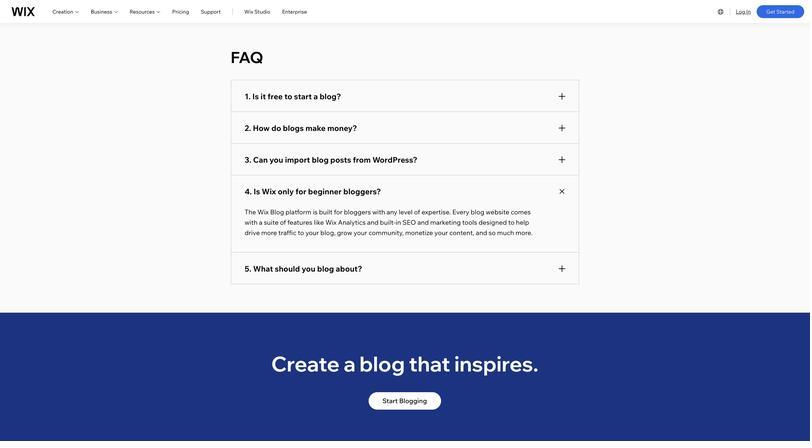 Task type: vqa. For each thing, say whether or not it's contained in the screenshot.
the Edit button inside the design studio 'group' View popup button
no



Task type: describe. For each thing, give the bounding box(es) containing it.
suite
[[264, 218, 279, 226]]

about?
[[336, 264, 363, 274]]

platform
[[286, 208, 312, 216]]

can
[[253, 155, 268, 165]]

that
[[409, 351, 451, 377]]

2 horizontal spatial and
[[476, 229, 488, 237]]

is
[[313, 208, 318, 216]]

is for 1.
[[253, 91, 259, 101]]

any
[[387, 208, 398, 216]]

4. is wix only for beginner bloggers?
[[245, 187, 381, 196]]

only
[[278, 187, 294, 196]]

traffic
[[279, 229, 297, 237]]

enterprise link
[[282, 8, 307, 15]]

wix studio link
[[245, 8, 271, 15]]

community,
[[369, 229, 404, 237]]

support
[[201, 8, 221, 15]]

pricing link
[[172, 8, 189, 15]]

wix up blog,
[[326, 218, 337, 226]]

website
[[486, 208, 510, 216]]

beginner
[[308, 187, 342, 196]]

from
[[353, 155, 371, 165]]

posts
[[331, 155, 351, 165]]

content,
[[450, 229, 475, 237]]

pricing
[[172, 8, 189, 15]]

list containing 1. is it free to start a blog?
[[231, 80, 579, 284]]

designed
[[479, 218, 507, 226]]

blog
[[270, 208, 284, 216]]

a inside the wix blog platform is built for bloggers with any level of expertise. every blog website comes with a suite of features like wix analytics and built-in seo and marketing tools designed to help drive more traffic to your blog, grow your community, monetize your content, and so much more.
[[259, 218, 263, 226]]

how
[[253, 123, 270, 133]]

import
[[285, 155, 310, 165]]

log
[[736, 8, 746, 15]]

level
[[399, 208, 413, 216]]

should
[[275, 264, 300, 274]]

faq
[[231, 48, 263, 67]]

3.
[[245, 155, 252, 165]]

2 your from the left
[[354, 229, 367, 237]]

0 vertical spatial with
[[373, 208, 385, 216]]

1 horizontal spatial and
[[418, 218, 429, 226]]

the
[[245, 208, 256, 216]]

start
[[294, 91, 312, 101]]

tools
[[463, 218, 478, 226]]

start blogging
[[383, 397, 427, 405]]

bloggers
[[344, 208, 371, 216]]

monetize
[[406, 229, 433, 237]]

money?
[[328, 123, 357, 133]]

built-
[[380, 218, 396, 226]]

built
[[319, 208, 333, 216]]

marketing
[[431, 218, 461, 226]]

get
[[767, 8, 776, 15]]

1 vertical spatial to
[[509, 218, 515, 226]]

you inside 3. can you import blog posts from wordpress? list item
[[270, 155, 283, 165]]

more
[[261, 229, 277, 237]]

in
[[396, 218, 401, 226]]

for inside the wix blog platform is built for bloggers with any level of expertise. every blog website comes with a suite of features like wix analytics and built-in seo and marketing tools designed to help drive more traffic to your blog, grow your community, monetize your content, and so much more.
[[334, 208, 343, 216]]

log in link
[[736, 8, 751, 15]]

2 horizontal spatial a
[[344, 351, 356, 377]]

wordpress?
[[373, 155, 418, 165]]

create
[[271, 351, 340, 377]]

1. is it free to start a blog?
[[245, 91, 341, 101]]

it
[[261, 91, 266, 101]]

wix left only
[[262, 187, 276, 196]]

creation button
[[52, 8, 79, 15]]

is for 4.
[[254, 187, 260, 196]]

5. what should you blog about?
[[245, 264, 363, 274]]

a inside list item
[[314, 91, 318, 101]]

make
[[306, 123, 326, 133]]

1. is it free to start a blog? list item
[[231, 80, 579, 112]]

enterprise
[[282, 8, 307, 15]]

free
[[268, 91, 283, 101]]

expertise.
[[422, 208, 451, 216]]

in
[[747, 8, 751, 15]]

1 horizontal spatial of
[[414, 208, 420, 216]]

comes
[[511, 208, 531, 216]]

1 vertical spatial of
[[280, 218, 286, 226]]

business button
[[91, 8, 118, 15]]

the wix blog platform is built for bloggers with any level of expertise. every blog website comes with a suite of features like wix analytics and built-in seo and marketing tools designed to help drive more traffic to your blog, grow your community, monetize your content, and so much more.
[[245, 208, 533, 237]]

to inside list item
[[285, 91, 293, 101]]

4. is wix only for beginner bloggers? list item
[[231, 175, 579, 253]]

inspires.
[[455, 351, 539, 377]]

help
[[516, 218, 530, 226]]



Task type: locate. For each thing, give the bounding box(es) containing it.
start
[[383, 397, 398, 405]]

a
[[314, 91, 318, 101], [259, 218, 263, 226], [344, 351, 356, 377]]

list
[[231, 80, 579, 284]]

resources button
[[130, 8, 161, 15]]

1 vertical spatial is
[[254, 187, 260, 196]]

5.
[[245, 264, 252, 274]]

drive
[[245, 229, 260, 237]]

every
[[453, 208, 470, 216]]

analytics
[[338, 218, 366, 226]]

0 vertical spatial is
[[253, 91, 259, 101]]

create a blog that inspires.
[[271, 351, 539, 377]]

0 vertical spatial to
[[285, 91, 293, 101]]

1 horizontal spatial for
[[334, 208, 343, 216]]

1 vertical spatial with
[[245, 218, 258, 226]]

to
[[285, 91, 293, 101], [509, 218, 515, 226], [298, 229, 304, 237]]

0 horizontal spatial a
[[259, 218, 263, 226]]

you right should
[[302, 264, 316, 274]]

1 vertical spatial for
[[334, 208, 343, 216]]

do
[[272, 123, 281, 133]]

1 horizontal spatial a
[[314, 91, 318, 101]]

language selector, english selected image
[[717, 8, 725, 15]]

with down the
[[245, 218, 258, 226]]

1 your from the left
[[306, 229, 319, 237]]

0 horizontal spatial you
[[270, 155, 283, 165]]

5. what should you blog about? list item
[[231, 252, 579, 284]]

blog?
[[320, 91, 341, 101]]

log in
[[736, 8, 751, 15]]

seo
[[403, 218, 416, 226]]

blog,
[[321, 229, 336, 237]]

with left any
[[373, 208, 385, 216]]

with
[[373, 208, 385, 216], [245, 218, 258, 226]]

blog inside the wix blog platform is built for bloggers with any level of expertise. every blog website comes with a suite of features like wix analytics and built-in seo and marketing tools designed to help drive more traffic to your blog, grow your community, monetize your content, and so much more.
[[471, 208, 485, 216]]

to down features
[[298, 229, 304, 237]]

2 vertical spatial to
[[298, 229, 304, 237]]

2 vertical spatial a
[[344, 351, 356, 377]]

your down analytics
[[354, 229, 367, 237]]

you
[[270, 155, 283, 165], [302, 264, 316, 274]]

3 your from the left
[[435, 229, 448, 237]]

is
[[253, 91, 259, 101], [254, 187, 260, 196]]

more.
[[516, 229, 533, 237]]

and left so
[[476, 229, 488, 237]]

2 horizontal spatial your
[[435, 229, 448, 237]]

2. how do blogs make money? list item
[[231, 111, 579, 144]]

1 horizontal spatial to
[[298, 229, 304, 237]]

is left it at the top left
[[253, 91, 259, 101]]

1 horizontal spatial your
[[354, 229, 367, 237]]

is right 4.
[[254, 187, 260, 196]]

start blogging link
[[369, 393, 441, 410]]

your down marketing
[[435, 229, 448, 237]]

bloggers?
[[344, 187, 381, 196]]

0 horizontal spatial for
[[296, 187, 307, 196]]

wix right the
[[258, 208, 269, 216]]

so
[[489, 229, 496, 237]]

support link
[[201, 8, 221, 15]]

blogs
[[283, 123, 304, 133]]

blog
[[312, 155, 329, 165], [471, 208, 485, 216], [317, 264, 334, 274], [360, 351, 405, 377]]

2.
[[245, 123, 251, 133]]

business
[[91, 8, 112, 15]]

3. can you import blog posts from wordpress? list item
[[231, 143, 579, 175]]

2 horizontal spatial to
[[509, 218, 515, 226]]

to right free
[[285, 91, 293, 101]]

creation
[[52, 8, 73, 15]]

0 horizontal spatial your
[[306, 229, 319, 237]]

like
[[314, 218, 324, 226]]

0 vertical spatial for
[[296, 187, 307, 196]]

1 horizontal spatial you
[[302, 264, 316, 274]]

0 horizontal spatial to
[[285, 91, 293, 101]]

grow
[[337, 229, 353, 237]]

0 horizontal spatial of
[[280, 218, 286, 226]]

wix left studio
[[245, 8, 253, 15]]

1 vertical spatial you
[[302, 264, 316, 274]]

for right only
[[296, 187, 307, 196]]

for
[[296, 187, 307, 196], [334, 208, 343, 216]]

much
[[498, 229, 514, 237]]

1 vertical spatial a
[[259, 218, 263, 226]]

0 horizontal spatial and
[[367, 218, 379, 226]]

to left help
[[509, 218, 515, 226]]

started
[[777, 8, 795, 15]]

get started
[[767, 8, 795, 15]]

0 vertical spatial a
[[314, 91, 318, 101]]

3. can you import blog posts from wordpress?
[[245, 155, 418, 165]]

of right level
[[414, 208, 420, 216]]

wix studio
[[245, 8, 271, 15]]

and
[[367, 218, 379, 226], [418, 218, 429, 226], [476, 229, 488, 237]]

get started link
[[757, 5, 805, 18]]

studio
[[255, 8, 271, 15]]

and left built-
[[367, 218, 379, 226]]

what
[[253, 264, 273, 274]]

2. how do blogs make money?
[[245, 123, 357, 133]]

1.
[[245, 91, 251, 101]]

your
[[306, 229, 319, 237], [354, 229, 367, 237], [435, 229, 448, 237]]

0 vertical spatial you
[[270, 155, 283, 165]]

1 horizontal spatial with
[[373, 208, 385, 216]]

for right built
[[334, 208, 343, 216]]

resources
[[130, 8, 155, 15]]

features
[[288, 218, 313, 226]]

0 vertical spatial of
[[414, 208, 420, 216]]

you right can
[[270, 155, 283, 165]]

0 horizontal spatial with
[[245, 218, 258, 226]]

your down like
[[306, 229, 319, 237]]

4.
[[245, 187, 252, 196]]

wix
[[245, 8, 253, 15], [262, 187, 276, 196], [258, 208, 269, 216], [326, 218, 337, 226]]

of up traffic
[[280, 218, 286, 226]]

blogging
[[400, 397, 427, 405]]

of
[[414, 208, 420, 216], [280, 218, 286, 226]]

you inside 5. what should you blog about? list item
[[302, 264, 316, 274]]

and up monetize
[[418, 218, 429, 226]]



